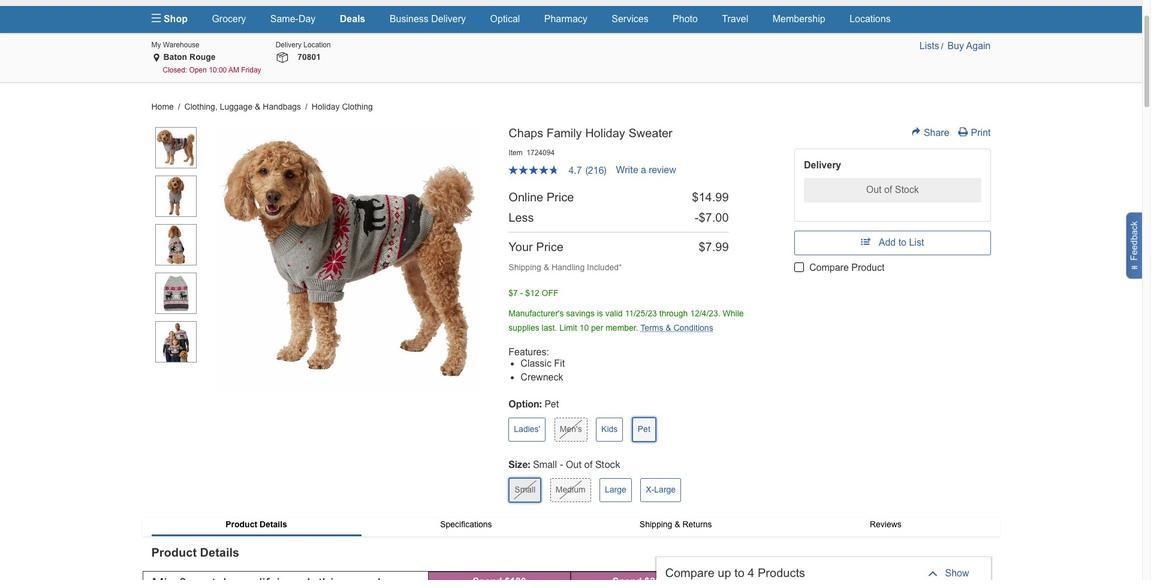 Task type: describe. For each thing, give the bounding box(es) containing it.
shipping for shipping & handling included*
[[509, 262, 541, 272]]

product details link
[[151, 518, 361, 535]]

chaps family holiday sweater
[[509, 126, 673, 139]]

show
[[945, 568, 969, 579]]

my warehouse
[[151, 41, 200, 49]]

off
[[542, 288, 559, 298]]

add to list
[[879, 238, 924, 248]]

shipping & returns link
[[571, 518, 781, 532]]

while
[[723, 309, 744, 318]]

location
[[304, 41, 331, 49]]

0 horizontal spatial holiday
[[312, 102, 340, 111]]

reviews
[[870, 520, 902, 529]]

pet inside option: pet
[[545, 399, 559, 410]]

2 horizontal spatial -
[[695, 211, 699, 224]]

1 vertical spatial $
[[699, 211, 706, 224]]

online price
[[509, 191, 574, 204]]

ladies'
[[514, 424, 540, 434]]

out
[[566, 459, 582, 470]]

delivery location
[[276, 41, 331, 49]]

option group containing ladies'
[[509, 417, 777, 448]]

buy
[[948, 41, 964, 51]]

1 vertical spatial -
[[520, 288, 523, 298]]

1 large from the left
[[605, 485, 627, 495]]

70801 button
[[289, 52, 327, 64]]

10:00
[[209, 66, 227, 75]]

0 horizontal spatial product
[[151, 546, 197, 559]]

7.99
[[706, 241, 729, 254]]

buy again
[[948, 41, 991, 51]]

products
[[758, 567, 805, 580]]

is
[[597, 309, 603, 318]]

lists link
[[920, 41, 939, 51]]

your
[[509, 241, 533, 254]]

to inside "add to list" popup button
[[899, 238, 907, 248]]

main element
[[151, 6, 991, 33]]

crewneck
[[521, 372, 563, 383]]

Small radio
[[509, 478, 542, 503]]

delivery inside main "element"
[[431, 14, 466, 24]]

photo link
[[673, 14, 698, 24]]

closed:
[[163, 66, 187, 75]]

delivery for delivery
[[804, 160, 841, 171]]

12/4/23.
[[690, 309, 721, 318]]

locations link
[[850, 14, 891, 24]]

feedback
[[1129, 222, 1139, 261]]

baton
[[163, 52, 187, 62]]

returns
[[683, 520, 712, 529]]

baton rouge closed: open 10:00 am friday
[[163, 52, 261, 75]]

included*
[[587, 262, 622, 272]]

lists
[[920, 41, 939, 51]]

features: classic fit crewneck
[[509, 347, 565, 383]]

through
[[659, 309, 688, 318]]

valid
[[605, 309, 623, 318]]

classic
[[521, 359, 552, 369]]

conditions
[[674, 323, 713, 333]]

4.7 (216)
[[569, 165, 607, 176]]

shipping for shipping & returns
[[640, 520, 672, 529]]

1 horizontal spatial holiday
[[585, 126, 625, 139]]

4
[[748, 567, 755, 580]]

option:
[[509, 398, 542, 410]]

0 vertical spatial product
[[852, 263, 885, 273]]

shipping & returns
[[640, 520, 712, 529]]

holiday clothing link
[[312, 102, 373, 111]]

fit
[[554, 359, 565, 369]]

2 vertical spatial $
[[699, 241, 706, 254]]

7.00
[[706, 211, 729, 224]]

shop
[[161, 14, 188, 24]]

item  1724094
[[509, 148, 555, 157]]

14.99
[[699, 191, 729, 204]]

price for online price
[[547, 191, 574, 204]]

X-Large radio
[[641, 478, 681, 502]]

share link
[[911, 127, 950, 138]]

write a review
[[616, 165, 676, 175]]

business delivery link
[[390, 14, 466, 24]]

deals
[[340, 14, 365, 24]]

home link
[[151, 102, 174, 111]]

& right 'luggage' at the top left of the page
[[255, 102, 260, 111]]

1 vertical spatial product details
[[151, 546, 239, 559]]

print link
[[959, 127, 991, 138]]

of
[[584, 459, 593, 470]]

11/25/23
[[625, 309, 657, 318]]

baton rouge button
[[161, 52, 216, 64]]

pet 2 image
[[155, 175, 197, 217]]

Men's radio
[[554, 418, 587, 442]]

item
[[509, 148, 523, 157]]

option group containing small
[[509, 478, 777, 509]]

1 horizontal spatial pet 1 image
[[217, 126, 482, 391]]

services
[[612, 14, 649, 24]]

stock
[[595, 459, 620, 470]]

up
[[718, 567, 731, 580]]

terms & conditions
[[641, 323, 713, 333]]

size:
[[509, 459, 531, 470]]

shipping & handling included*
[[509, 262, 622, 272]]

terms & conditions link
[[641, 323, 713, 333]]

clothing, luggage & handbags
[[184, 102, 303, 111]]

terms
[[641, 323, 663, 333]]

luggage
[[220, 102, 253, 111]]

handbags
[[263, 102, 301, 111]]

weatherproof vintage ladies' fairisle sweater image
[[823, 575, 982, 580]]



Task type: vqa. For each thing, say whether or not it's contained in the screenshot.
to to the left
yes



Task type: locate. For each thing, give the bounding box(es) containing it.
1 horizontal spatial to
[[899, 238, 907, 248]]

shipping inside shipping & returns link
[[640, 520, 672, 529]]

1 vertical spatial product
[[226, 520, 257, 529]]

2 option group from the top
[[509, 478, 777, 509]]

2 horizontal spatial delivery
[[804, 160, 841, 171]]

kids
[[601, 424, 618, 434]]

write a review button
[[616, 165, 676, 175]]

1 horizontal spatial details
[[260, 520, 287, 529]]

shipping down x-large option
[[640, 520, 672, 529]]

1 vertical spatial small
[[515, 485, 536, 495]]

x-
[[646, 485, 654, 495]]

0 vertical spatial delivery
[[431, 14, 466, 24]]

0 vertical spatial details
[[260, 520, 287, 529]]

1 horizontal spatial shipping
[[640, 520, 672, 529]]

1 vertical spatial pet
[[638, 424, 650, 434]]

&
[[255, 102, 260, 111], [544, 262, 549, 272], [666, 323, 671, 333], [675, 520, 680, 529]]

feedback link
[[1126, 213, 1147, 280]]

0 vertical spatial to
[[899, 238, 907, 248]]

warehouse
[[163, 41, 200, 49]]

to left list
[[899, 238, 907, 248]]

same-day
[[270, 14, 316, 24]]

1 vertical spatial holiday
[[585, 126, 625, 139]]

pet right kids
[[638, 424, 650, 434]]

- left out
[[560, 459, 563, 470]]

& for terms & conditions
[[666, 323, 671, 333]]

large down stock on the bottom of the page
[[605, 485, 627, 495]]

grocery
[[212, 14, 246, 24]]

1 vertical spatial price
[[536, 241, 564, 254]]

pet 5 image
[[155, 321, 197, 363]]

details
[[260, 520, 287, 529], [200, 546, 239, 559]]

2 vertical spatial product
[[151, 546, 197, 559]]

0 horizontal spatial pet
[[545, 399, 559, 410]]

0 vertical spatial holiday
[[312, 102, 340, 111]]

2 vertical spatial delivery
[[804, 160, 841, 171]]

shop link
[[151, 6, 198, 33]]

write
[[616, 165, 638, 175]]

optical
[[490, 14, 520, 24]]

1 vertical spatial details
[[200, 546, 239, 559]]

None button
[[804, 178, 981, 203]]

0 horizontal spatial delivery
[[276, 41, 302, 49]]

0 vertical spatial price
[[547, 191, 574, 204]]

x-large
[[646, 485, 676, 495]]

holiday up (216)
[[585, 126, 625, 139]]

clothing
[[342, 102, 373, 111]]

1 horizontal spatial -
[[560, 459, 563, 470]]

0 horizontal spatial shipping
[[509, 262, 541, 272]]

services link
[[612, 14, 649, 24]]

rouge
[[190, 52, 216, 62]]

holiday left clothing
[[312, 102, 340, 111]]

- right $7
[[520, 288, 523, 298]]

to left 4
[[735, 567, 745, 580]]

$12
[[525, 288, 539, 298]]

same-day link
[[270, 14, 316, 24]]

locations
[[850, 14, 891, 24]]

70801
[[298, 52, 321, 62]]

price for your price
[[536, 241, 564, 254]]

clothing, luggage & handbags link
[[184, 102, 303, 111]]

1 vertical spatial compare
[[665, 567, 715, 580]]

& for shipping & returns
[[675, 520, 680, 529]]

$
[[692, 191, 699, 204], [699, 211, 706, 224], [699, 241, 706, 254]]

less
[[509, 211, 534, 224]]

delivery for delivery location
[[276, 41, 302, 49]]

1 horizontal spatial pet
[[638, 424, 650, 434]]

1 vertical spatial shipping
[[640, 520, 672, 529]]

pet inside pet option
[[638, 424, 650, 434]]

0 vertical spatial $
[[692, 191, 699, 204]]

per
[[591, 323, 603, 333]]

1 option group from the top
[[509, 417, 777, 448]]

option group down stock on the bottom of the page
[[509, 478, 777, 509]]

business delivery
[[390, 14, 466, 24]]

product
[[852, 263, 885, 273], [226, 520, 257, 529], [151, 546, 197, 559]]

& left the handling
[[544, 262, 549, 272]]

add
[[879, 238, 896, 248]]

option group up stock on the bottom of the page
[[509, 417, 777, 448]]

savings
[[566, 309, 595, 318]]

small right size:
[[533, 459, 557, 470]]

a
[[641, 165, 646, 175]]

-
[[695, 211, 699, 224], [520, 288, 523, 298], [560, 459, 563, 470]]

1 vertical spatial to
[[735, 567, 745, 580]]

pet 3 image
[[155, 224, 197, 265]]

- left the '7.00'
[[695, 211, 699, 224]]

small inside size: small - out of stock
[[533, 459, 557, 470]]

- inside size: small - out of stock
[[560, 459, 563, 470]]

membership
[[773, 14, 826, 24]]

show button
[[926, 567, 973, 580]]

compare
[[810, 263, 849, 273], [665, 567, 715, 580]]

same-
[[270, 14, 299, 24]]

optical link
[[490, 14, 520, 24]]

price up "shipping & handling included*"
[[536, 241, 564, 254]]

option: pet
[[509, 398, 559, 410]]

1 horizontal spatial compare
[[810, 263, 849, 273]]

0 vertical spatial option group
[[509, 417, 777, 448]]

2 horizontal spatial product
[[852, 263, 885, 273]]

$7 - $12 off
[[509, 288, 559, 298]]

compare up to 4 products
[[665, 567, 805, 580]]

size: small - out of stock
[[509, 459, 620, 470]]

0 horizontal spatial to
[[735, 567, 745, 580]]

compare for compare product
[[810, 263, 849, 273]]

day
[[299, 14, 316, 24]]

1 horizontal spatial product
[[226, 520, 257, 529]]

2 large from the left
[[654, 485, 676, 495]]

small inside radio
[[515, 485, 536, 495]]

0 horizontal spatial details
[[200, 546, 239, 559]]

0 vertical spatial shipping
[[509, 262, 541, 272]]

small down size:
[[515, 485, 536, 495]]

2 vertical spatial -
[[560, 459, 563, 470]]

1 vertical spatial option group
[[509, 478, 777, 509]]

price down "4.7"
[[547, 191, 574, 204]]

0 vertical spatial small
[[533, 459, 557, 470]]

0 vertical spatial -
[[695, 211, 699, 224]]

0 horizontal spatial compare
[[665, 567, 715, 580]]

compare inside compare products region
[[665, 567, 715, 580]]

business
[[390, 14, 429, 24]]

0 horizontal spatial pet 1 image
[[155, 127, 197, 168]]

option group
[[509, 417, 777, 448], [509, 478, 777, 509]]

1 horizontal spatial large
[[654, 485, 676, 495]]

list
[[909, 238, 924, 248]]

to inside compare products region
[[735, 567, 745, 580]]

pharmacy
[[544, 14, 588, 24]]

large up shipping & returns
[[654, 485, 676, 495]]

print
[[971, 127, 991, 138]]

(216)
[[586, 165, 607, 176]]

features:
[[509, 347, 549, 357]]

handling
[[552, 262, 585, 272]]

photo
[[673, 14, 698, 24]]

chaps
[[509, 126, 543, 139]]

delivery
[[431, 14, 466, 24], [276, 41, 302, 49], [804, 160, 841, 171]]

holiday
[[312, 102, 340, 111], [585, 126, 625, 139]]

family
[[547, 126, 582, 139]]

home
[[151, 102, 174, 111]]

& down through
[[666, 323, 671, 333]]

supplies
[[509, 323, 539, 333]]

0 horizontal spatial large
[[605, 485, 627, 495]]

compare for compare up to 4 products
[[665, 567, 715, 580]]

again
[[966, 41, 991, 51]]

last.
[[542, 323, 557, 333]]

1 vertical spatial delivery
[[276, 41, 302, 49]]

Ladies' radio
[[509, 418, 546, 442]]

0 horizontal spatial -
[[520, 288, 523, 298]]

your price
[[509, 241, 564, 254]]

membership link
[[773, 14, 826, 24]]

pet right the option:
[[545, 399, 559, 410]]

Large radio
[[600, 478, 632, 502]]

0 vertical spatial compare
[[810, 263, 849, 273]]

travel link
[[722, 14, 748, 24]]

specifications link
[[361, 518, 571, 532]]

& for shipping & handling included*
[[544, 262, 549, 272]]

review
[[649, 165, 676, 175]]

Kids radio
[[596, 418, 623, 442]]

manufacturer's savings is valid 11/25/23 through 12/4/23. while supplies last. limit 10 per member.
[[509, 309, 744, 333]]

pet 4 image
[[155, 273, 197, 314]]

0 vertical spatial pet
[[545, 399, 559, 410]]

& left returns
[[675, 520, 680, 529]]

to
[[899, 238, 907, 248], [735, 567, 745, 580]]

1 horizontal spatial delivery
[[431, 14, 466, 24]]

large
[[605, 485, 627, 495], [654, 485, 676, 495]]

medium
[[556, 485, 586, 495]]

compare products region
[[656, 558, 991, 580]]

pet 1 image
[[217, 126, 482, 391], [155, 127, 197, 168]]

reviews link
[[781, 518, 991, 532]]

shipping down your
[[509, 262, 541, 272]]

Pet radio
[[632, 417, 656, 442]]

Medium radio
[[550, 478, 591, 502]]

open
[[189, 66, 207, 75]]

0 vertical spatial product details
[[226, 520, 287, 529]]



